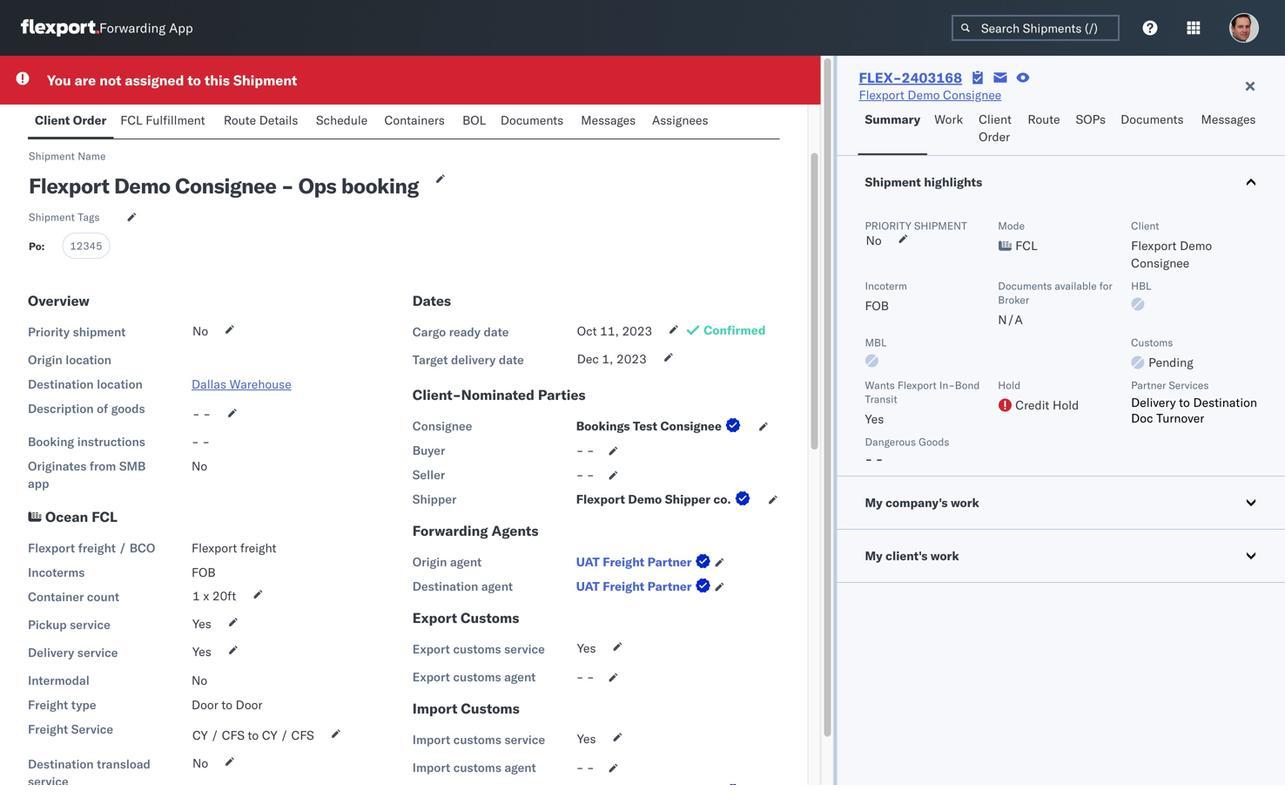 Task type: vqa. For each thing, say whether or not it's contained in the screenshot.


Task type: locate. For each thing, give the bounding box(es) containing it.
0 vertical spatial export
[[413, 609, 457, 626]]

/
[[119, 540, 126, 555], [211, 728, 219, 743], [281, 728, 288, 743]]

cfs
[[222, 728, 245, 743], [291, 728, 314, 743]]

1 vertical spatial hold
[[1053, 397, 1080, 413]]

1 horizontal spatial priority
[[866, 219, 912, 232]]

0 vertical spatial 2023
[[623, 323, 653, 338]]

pending
[[1149, 355, 1194, 370]]

consignee for flexport demo consignee
[[944, 87, 1002, 102]]

0 vertical spatial forwarding
[[99, 20, 166, 36]]

1 vertical spatial date
[[499, 352, 524, 367]]

2 uat freight partner from the top
[[577, 579, 692, 594]]

destination location
[[28, 376, 143, 392]]

documents button right sops
[[1114, 104, 1195, 155]]

0 horizontal spatial cy
[[193, 728, 208, 743]]

2 customs from the top
[[453, 669, 501, 684]]

work inside the my company's work button
[[951, 495, 980, 510]]

2 horizontal spatial fcl
[[1016, 238, 1038, 253]]

2023 for oct 11, 2023
[[623, 323, 653, 338]]

work
[[935, 112, 964, 127]]

client up the shipment name
[[35, 112, 70, 128]]

location up destination location
[[66, 352, 111, 367]]

service down 'freight service'
[[28, 774, 69, 785]]

1 horizontal spatial fcl
[[120, 112, 143, 128]]

1 horizontal spatial freight
[[240, 540, 277, 555]]

fulfillment
[[146, 112, 205, 128]]

0 horizontal spatial fcl
[[92, 508, 117, 525]]

0 vertical spatial customs
[[1132, 336, 1174, 349]]

client flexport demo consignee incoterm fob
[[866, 219, 1213, 313]]

destination down origin agent
[[413, 579, 479, 594]]

shipper left co.
[[665, 491, 711, 507]]

1 vertical spatial uat freight partner link
[[577, 578, 715, 595]]

hold
[[999, 379, 1021, 392], [1053, 397, 1080, 413]]

location for origin location
[[66, 352, 111, 367]]

flexport for flexport demo consignee - ops booking
[[29, 173, 109, 199]]

1 shipper from the left
[[413, 491, 457, 507]]

0 horizontal spatial messages
[[581, 112, 636, 128]]

flexport
[[859, 87, 905, 102], [29, 173, 109, 199], [1132, 238, 1177, 253], [898, 379, 937, 392], [577, 491, 625, 507], [28, 540, 75, 555], [192, 540, 237, 555]]

1 vertical spatial partner
[[648, 554, 692, 569]]

client order button up the shipment name
[[28, 105, 114, 139]]

client order up the shipment name
[[35, 112, 107, 128]]

1 horizontal spatial /
[[211, 728, 219, 743]]

fcl up flexport freight / bco
[[92, 508, 117, 525]]

consignee right test
[[661, 418, 722, 433]]

container count
[[28, 589, 119, 604]]

work inside my client's work button
[[931, 548, 960, 563]]

2 uat from the top
[[577, 579, 600, 594]]

1 vertical spatial order
[[979, 129, 1011, 144]]

my left company's
[[866, 495, 883, 510]]

client order right work button
[[979, 112, 1012, 144]]

order up name
[[73, 112, 107, 128]]

customs for export customs
[[461, 609, 520, 626]]

work right company's
[[951, 495, 980, 510]]

sops
[[1077, 112, 1107, 127]]

priority shipment down shipment highlights
[[866, 219, 968, 232]]

flexport for flexport demo shipper co.
[[577, 491, 625, 507]]

service up export customs agent at the left bottom of page
[[505, 641, 545, 657]]

broker
[[999, 293, 1030, 306]]

0 horizontal spatial route
[[224, 112, 256, 128]]

service for import customs service
[[505, 732, 546, 747]]

0 horizontal spatial forwarding
[[99, 20, 166, 36]]

1 horizontal spatial fob
[[866, 298, 890, 313]]

customs up import customs service
[[461, 700, 520, 717]]

my
[[866, 495, 883, 510], [866, 548, 883, 563]]

12345
[[70, 239, 102, 252]]

not
[[100, 71, 122, 89]]

2 vertical spatial import
[[413, 760, 451, 775]]

forwarding up origin agent
[[413, 522, 488, 539]]

flex-
[[859, 69, 902, 86]]

1 horizontal spatial client order button
[[972, 104, 1021, 155]]

route button
[[1021, 104, 1070, 155]]

forwarding
[[99, 20, 166, 36], [413, 522, 488, 539]]

0 horizontal spatial messages button
[[574, 105, 645, 139]]

0 vertical spatial priority
[[866, 219, 912, 232]]

client up hbl
[[1132, 219, 1160, 232]]

2023 for dec 1, 2023
[[617, 351, 647, 366]]

consignee down route details "button"
[[175, 173, 277, 199]]

client order button right work
[[972, 104, 1021, 155]]

shipper down 'seller'
[[413, 491, 457, 507]]

order right work button
[[979, 129, 1011, 144]]

1 uat from the top
[[577, 554, 600, 569]]

to up cy / cfs to cy / cfs at bottom
[[222, 697, 233, 712]]

flexport freight / bco
[[28, 540, 155, 555]]

delivery
[[1132, 395, 1177, 410], [28, 645, 74, 660]]

agent up destination agent
[[450, 554, 482, 569]]

0 vertical spatial hold
[[999, 379, 1021, 392]]

0 vertical spatial origin
[[28, 352, 62, 367]]

order
[[73, 112, 107, 128], [979, 129, 1011, 144]]

1 horizontal spatial delivery
[[1132, 395, 1177, 410]]

services
[[1170, 379, 1210, 392]]

flexport. image
[[21, 19, 99, 37]]

1 vertical spatial priority shipment
[[28, 324, 126, 339]]

demo for flexport demo consignee
[[908, 87, 941, 102]]

2 my from the top
[[866, 548, 883, 563]]

shipment down summary button
[[866, 174, 922, 189]]

documents up broker
[[999, 279, 1053, 292]]

0 vertical spatial delivery
[[1132, 395, 1177, 410]]

0 vertical spatial order
[[73, 112, 107, 128]]

flexport down flex-
[[859, 87, 905, 102]]

flexport left in-
[[898, 379, 937, 392]]

shipment inside button
[[866, 174, 922, 189]]

import down export customs agent at the left bottom of page
[[413, 700, 458, 717]]

2 freight from the left
[[240, 540, 277, 555]]

no
[[866, 233, 882, 248], [193, 323, 208, 338], [192, 458, 208, 474], [192, 673, 208, 688], [193, 755, 208, 771]]

my left client's
[[866, 548, 883, 563]]

0 vertical spatial date
[[484, 324, 509, 339]]

route for route details
[[224, 112, 256, 128]]

shipment up origin location
[[73, 324, 126, 339]]

import customs
[[413, 700, 520, 717]]

1 horizontal spatial door
[[236, 697, 263, 712]]

1 horizontal spatial cy
[[262, 728, 278, 743]]

2 vertical spatial partner
[[648, 579, 692, 594]]

consignee up buyer
[[413, 418, 473, 433]]

1 vertical spatial uat freight partner
[[577, 579, 692, 594]]

1 customs from the top
[[453, 641, 501, 657]]

1 horizontal spatial hold
[[1053, 397, 1080, 413]]

to up the turnover
[[1180, 395, 1191, 410]]

you
[[47, 71, 71, 89]]

fcl down mode
[[1016, 238, 1038, 253]]

0 horizontal spatial documents button
[[494, 105, 574, 139]]

shipment left name
[[29, 149, 75, 162]]

2 cfs from the left
[[291, 728, 314, 743]]

po
[[29, 240, 41, 253]]

demo for flexport demo shipper co.
[[629, 491, 662, 507]]

client inside client flexport demo consignee incoterm fob
[[1132, 219, 1160, 232]]

door
[[192, 697, 218, 712], [236, 697, 263, 712]]

documents button
[[1114, 104, 1195, 155], [494, 105, 574, 139]]

sops button
[[1070, 104, 1114, 155]]

to left this
[[188, 71, 201, 89]]

0 horizontal spatial shipment
[[73, 324, 126, 339]]

freight for flexport freight
[[240, 540, 277, 555]]

documents inside documents available for broker n/a
[[999, 279, 1053, 292]]

containers
[[385, 112, 445, 128]]

2 vertical spatial fcl
[[92, 508, 117, 525]]

0 horizontal spatial /
[[119, 540, 126, 555]]

0 vertical spatial fob
[[866, 298, 890, 313]]

forwarding for forwarding app
[[99, 20, 166, 36]]

credit
[[1016, 397, 1050, 413]]

2023 right 1,
[[617, 351, 647, 366]]

-
[[281, 173, 294, 199], [193, 406, 200, 421], [203, 406, 211, 421], [192, 434, 199, 449], [202, 434, 210, 449], [577, 443, 584, 458], [587, 443, 595, 458], [866, 451, 873, 467], [876, 451, 884, 467], [577, 467, 584, 482], [587, 467, 595, 482], [577, 669, 584, 684], [587, 669, 595, 684], [577, 760, 584, 775], [587, 760, 595, 775]]

1 vertical spatial location
[[97, 376, 143, 392]]

partner
[[1132, 379, 1167, 392], [648, 554, 692, 569], [648, 579, 692, 594]]

customs
[[1132, 336, 1174, 349], [461, 609, 520, 626], [461, 700, 520, 717]]

priority
[[866, 219, 912, 232], [28, 324, 70, 339]]

service for destination transload service
[[28, 774, 69, 785]]

my for my company's work
[[866, 495, 883, 510]]

hold up credit
[[999, 379, 1021, 392]]

customs down import customs service
[[454, 760, 502, 775]]

0 horizontal spatial freight
[[78, 540, 116, 555]]

0 horizontal spatial shipper
[[413, 491, 457, 507]]

3 export from the top
[[413, 669, 450, 684]]

export up import customs
[[413, 669, 450, 684]]

ready
[[449, 324, 481, 339]]

import for import customs service
[[413, 732, 451, 747]]

0 vertical spatial uat freight partner link
[[577, 553, 715, 571]]

service up import customs agent
[[505, 732, 546, 747]]

1 import from the top
[[413, 700, 458, 717]]

partner for destination agent
[[648, 579, 692, 594]]

- - for description of goods
[[193, 406, 211, 421]]

1 door from the left
[[192, 697, 218, 712]]

2 uat freight partner link from the top
[[577, 578, 715, 595]]

3 customs from the top
[[454, 732, 502, 747]]

0 vertical spatial uat
[[577, 554, 600, 569]]

0 vertical spatial fcl
[[120, 112, 143, 128]]

1 vertical spatial 2023
[[617, 351, 647, 366]]

0 horizontal spatial origin
[[28, 352, 62, 367]]

1 vertical spatial my
[[866, 548, 883, 563]]

containers button
[[378, 105, 456, 139]]

1 freight from the left
[[78, 540, 116, 555]]

customs up export customs agent at the left bottom of page
[[453, 641, 501, 657]]

1 horizontal spatial messages
[[1202, 112, 1257, 127]]

1 horizontal spatial documents
[[999, 279, 1053, 292]]

1 horizontal spatial route
[[1028, 112, 1061, 127]]

import down import customs service
[[413, 760, 451, 775]]

test
[[633, 418, 658, 433]]

export customs agent
[[413, 669, 536, 684]]

1 horizontal spatial messages button
[[1195, 104, 1266, 155]]

documents right bol button
[[501, 112, 564, 128]]

1 vertical spatial delivery
[[28, 645, 74, 660]]

1 export from the top
[[413, 609, 457, 626]]

2 vertical spatial export
[[413, 669, 450, 684]]

documents button right bol
[[494, 105, 574, 139]]

2 vertical spatial customs
[[461, 700, 520, 717]]

target delivery date
[[413, 352, 524, 367]]

consignee up work
[[944, 87, 1002, 102]]

to inside partner services delivery to destination doc turnover
[[1180, 395, 1191, 410]]

- - for import customs agent
[[577, 760, 595, 775]]

date
[[484, 324, 509, 339], [499, 352, 524, 367]]

import
[[413, 700, 458, 717], [413, 732, 451, 747], [413, 760, 451, 775]]

1 horizontal spatial forwarding
[[413, 522, 488, 539]]

no up incoterm
[[866, 233, 882, 248]]

service inside destination transload service
[[28, 774, 69, 785]]

dangerous goods - -
[[866, 435, 950, 467]]

flexport for flexport freight
[[192, 540, 237, 555]]

1 vertical spatial origin
[[413, 554, 447, 569]]

service
[[71, 721, 113, 737]]

date up the client-nominated parties at the left of page
[[499, 352, 524, 367]]

client right work
[[979, 112, 1012, 127]]

1 uat freight partner from the top
[[577, 554, 692, 569]]

0 horizontal spatial priority
[[28, 324, 70, 339]]

booking
[[28, 434, 74, 449]]

work
[[951, 495, 980, 510], [931, 548, 960, 563]]

priority shipment
[[866, 219, 968, 232], [28, 324, 126, 339]]

0 vertical spatial priority shipment
[[866, 219, 968, 232]]

service for export customs service
[[505, 641, 545, 657]]

shipper
[[413, 491, 457, 507], [665, 491, 711, 507]]

1 horizontal spatial cfs
[[291, 728, 314, 743]]

priority down overview
[[28, 324, 70, 339]]

yes inside "wants flexport in-bond transit yes"
[[866, 411, 885, 426]]

2 horizontal spatial /
[[281, 728, 288, 743]]

instructions
[[77, 434, 145, 449]]

location
[[66, 352, 111, 367], [97, 376, 143, 392]]

import customs service
[[413, 732, 546, 747]]

forwarding left app
[[99, 20, 166, 36]]

work right client's
[[931, 548, 960, 563]]

bol button
[[456, 105, 494, 139]]

3 import from the top
[[413, 760, 451, 775]]

export down export customs
[[413, 641, 450, 657]]

incoterm
[[866, 279, 908, 292]]

2 horizontal spatial client
[[1132, 219, 1160, 232]]

description of goods
[[28, 401, 145, 416]]

0 vertical spatial import
[[413, 700, 458, 717]]

buyer
[[413, 443, 446, 458]]

1 vertical spatial work
[[931, 548, 960, 563]]

hold right credit
[[1053, 397, 1080, 413]]

flexport down bookings on the bottom left of the page
[[577, 491, 625, 507]]

priority down shipment highlights
[[866, 219, 912, 232]]

1 uat freight partner link from the top
[[577, 553, 715, 571]]

customs up import customs agent
[[454, 732, 502, 747]]

destination down 'freight service'
[[28, 756, 94, 772]]

agent down import customs service
[[505, 760, 536, 775]]

cy / cfs to cy / cfs
[[193, 728, 314, 743]]

cy
[[193, 728, 208, 743], [262, 728, 278, 743]]

0 horizontal spatial cfs
[[222, 728, 245, 743]]

delivery inside partner services delivery to destination doc turnover
[[1132, 395, 1177, 410]]

1 horizontal spatial origin
[[413, 554, 447, 569]]

0 horizontal spatial client
[[35, 112, 70, 128]]

parties
[[538, 386, 586, 403]]

customs up pending at the top right
[[1132, 336, 1174, 349]]

1
[[193, 588, 200, 603]]

no up dallas
[[193, 323, 208, 338]]

2 export from the top
[[413, 641, 450, 657]]

import down import customs
[[413, 732, 451, 747]]

forwarding app
[[99, 20, 193, 36]]

destination down services
[[1194, 395, 1258, 410]]

fob
[[866, 298, 890, 313], [192, 565, 216, 580]]

route left details on the top left of page
[[224, 112, 256, 128]]

goods
[[111, 401, 145, 416]]

1 horizontal spatial shipper
[[665, 491, 711, 507]]

0 vertical spatial uat freight partner
[[577, 554, 692, 569]]

uat freight partner link
[[577, 553, 715, 571], [577, 578, 715, 595]]

2 import from the top
[[413, 732, 451, 747]]

1 my from the top
[[866, 495, 883, 510]]

no up door to door
[[192, 673, 208, 688]]

flexport up "1 x 20ft"
[[192, 540, 237, 555]]

consignee inside client flexport demo consignee incoterm fob
[[1132, 255, 1190, 271]]

customs up export customs service
[[461, 609, 520, 626]]

route left sops
[[1028, 112, 1061, 127]]

shipment up the route details
[[233, 71, 297, 89]]

originates
[[28, 458, 87, 474]]

fcl left fulfillment in the left of the page
[[120, 112, 143, 128]]

route inside "button"
[[224, 112, 256, 128]]

destination up description
[[28, 376, 94, 392]]

door to door
[[192, 697, 263, 712]]

fcl inside button
[[120, 112, 143, 128]]

shipment
[[233, 71, 297, 89], [29, 149, 75, 162], [866, 174, 922, 189], [29, 210, 75, 223]]

customs down export customs service
[[453, 669, 501, 684]]

flexport up hbl
[[1132, 238, 1177, 253]]

shipment up : on the left top of page
[[29, 210, 75, 223]]

delivery up doc
[[1132, 395, 1177, 410]]

flexport down the shipment name
[[29, 173, 109, 199]]

service down count at bottom
[[70, 617, 110, 632]]

1 horizontal spatial shipment
[[915, 219, 968, 232]]

export customs service
[[413, 641, 545, 657]]

0 vertical spatial my
[[866, 495, 883, 510]]

4 customs from the top
[[454, 760, 502, 775]]

0 vertical spatial partner
[[1132, 379, 1167, 392]]

consignee up hbl
[[1132, 255, 1190, 271]]

0 vertical spatial work
[[951, 495, 980, 510]]

shipment down highlights
[[915, 219, 968, 232]]

1 vertical spatial forwarding
[[413, 522, 488, 539]]

delivery down pickup
[[28, 645, 74, 660]]

0 horizontal spatial documents
[[501, 112, 564, 128]]

destination inside destination transload service
[[28, 756, 94, 772]]

uat for destination agent
[[577, 579, 600, 594]]

messages
[[1202, 112, 1257, 127], [581, 112, 636, 128]]

0 horizontal spatial door
[[192, 697, 218, 712]]

0 vertical spatial location
[[66, 352, 111, 367]]

yes for delivery service
[[193, 644, 212, 659]]

1 vertical spatial export
[[413, 641, 450, 657]]

schedule button
[[309, 105, 378, 139]]

export for export customs agent
[[413, 669, 450, 684]]

1 horizontal spatial order
[[979, 129, 1011, 144]]

pickup
[[28, 617, 67, 632]]

route details
[[224, 112, 298, 128]]

1 vertical spatial fcl
[[1016, 238, 1038, 253]]

booking instructions
[[28, 434, 145, 449]]

location up goods
[[97, 376, 143, 392]]

you are not assigned to this shipment
[[47, 71, 297, 89]]

uat freight partner
[[577, 554, 692, 569], [577, 579, 692, 594]]

to
[[188, 71, 201, 89], [1180, 395, 1191, 410], [222, 697, 233, 712], [248, 728, 259, 743]]

route inside 'button'
[[1028, 112, 1061, 127]]

2023 right 11,
[[623, 323, 653, 338]]

assignees
[[652, 112, 709, 128]]

destination for destination transload service
[[28, 756, 94, 772]]

origin up destination location
[[28, 352, 62, 367]]

yes for pickup service
[[193, 616, 212, 631]]

2 shipper from the left
[[665, 491, 711, 507]]

priority shipment up origin location
[[28, 324, 126, 339]]

1 vertical spatial uat
[[577, 579, 600, 594]]

0 horizontal spatial fob
[[192, 565, 216, 580]]

documents right sops
[[1121, 112, 1184, 127]]

date right ready
[[484, 324, 509, 339]]

flexport up the incoterms
[[28, 540, 75, 555]]

location for destination location
[[97, 376, 143, 392]]

service down "pickup service"
[[77, 645, 118, 660]]

forwarding app link
[[21, 19, 193, 37]]

1 vertical spatial import
[[413, 732, 451, 747]]

fob down incoterm
[[866, 298, 890, 313]]

documents available for broker n/a
[[999, 279, 1113, 327]]

yes for import customs service
[[577, 731, 596, 746]]

customs for import customs agent
[[454, 760, 502, 775]]

fob up 'x'
[[192, 565, 216, 580]]

export down destination agent
[[413, 609, 457, 626]]

origin up destination agent
[[413, 554, 447, 569]]

my company's work
[[866, 495, 980, 510]]



Task type: describe. For each thing, give the bounding box(es) containing it.
company's
[[886, 495, 948, 510]]

agent up export customs
[[482, 579, 513, 594]]

description
[[28, 401, 94, 416]]

uat freight partner link for origin agent
[[577, 553, 715, 571]]

in-
[[940, 379, 956, 392]]

of
[[97, 401, 108, 416]]

shipment highlights button
[[838, 156, 1286, 208]]

schedule
[[316, 112, 368, 128]]

date for cargo ready date
[[484, 324, 509, 339]]

seller
[[413, 467, 445, 482]]

no right smb
[[192, 458, 208, 474]]

- - for export customs agent
[[577, 669, 595, 684]]

pickup service
[[28, 617, 110, 632]]

name
[[78, 149, 106, 162]]

2 cy from the left
[[262, 728, 278, 743]]

- - for buyer
[[577, 443, 595, 458]]

ocean
[[45, 508, 88, 525]]

1 cy from the left
[[193, 728, 208, 743]]

date for target delivery date
[[499, 352, 524, 367]]

partner services delivery to destination doc turnover
[[1132, 379, 1258, 426]]

work for my company's work
[[951, 495, 980, 510]]

shipment for shipment highlights
[[866, 174, 922, 189]]

:
[[41, 240, 45, 253]]

dangerous
[[866, 435, 917, 448]]

shipment for shipment tags
[[29, 210, 75, 223]]

import for import customs
[[413, 700, 458, 717]]

route for route
[[1028, 112, 1061, 127]]

fcl fulfillment button
[[114, 105, 217, 139]]

po :
[[29, 240, 45, 253]]

consignee for bookings test consignee
[[661, 418, 722, 433]]

overview
[[28, 292, 90, 309]]

forwarding agents
[[413, 522, 539, 539]]

for
[[1100, 279, 1113, 292]]

fob inside client flexport demo consignee incoterm fob
[[866, 298, 890, 313]]

work for my client's work
[[931, 548, 960, 563]]

- - for seller
[[577, 467, 595, 482]]

yes for export customs service
[[577, 640, 596, 656]]

mode
[[999, 219, 1025, 232]]

partner inside partner services delivery to destination doc turnover
[[1132, 379, 1167, 392]]

this
[[205, 71, 230, 89]]

0 horizontal spatial order
[[73, 112, 107, 128]]

tags
[[78, 210, 100, 223]]

flexport for flexport demo consignee
[[859, 87, 905, 102]]

my company's work button
[[838, 477, 1286, 529]]

origin for origin location
[[28, 352, 62, 367]]

dallas warehouse link
[[192, 376, 292, 392]]

hbl
[[1132, 279, 1152, 292]]

booking
[[341, 173, 419, 199]]

0 horizontal spatial client order button
[[28, 105, 114, 139]]

1 vertical spatial shipment
[[73, 324, 126, 339]]

app
[[169, 20, 193, 36]]

no down cy / cfs to cy / cfs at bottom
[[193, 755, 208, 771]]

flexport inside client flexport demo consignee incoterm fob
[[1132, 238, 1177, 253]]

cargo ready date
[[413, 324, 509, 339]]

to down door to door
[[248, 728, 259, 743]]

1 vertical spatial fob
[[192, 565, 216, 580]]

wants
[[866, 379, 895, 392]]

uat for origin agent
[[577, 554, 600, 569]]

20ft
[[212, 588, 236, 603]]

delivery service
[[28, 645, 118, 660]]

agents
[[492, 522, 539, 539]]

destination agent
[[413, 579, 513, 594]]

smb
[[119, 458, 146, 474]]

ops
[[299, 173, 337, 199]]

mbl
[[866, 336, 887, 349]]

client-
[[413, 386, 461, 403]]

flex-2403168 link
[[859, 69, 963, 86]]

consignee for flexport demo consignee - ops booking
[[175, 173, 277, 199]]

client-nominated parties
[[413, 386, 586, 403]]

order inside client order
[[979, 129, 1011, 144]]

shipment name
[[29, 149, 106, 162]]

1 x 20ft
[[193, 588, 236, 603]]

oct 11, 2023
[[577, 323, 653, 338]]

agent down export customs service
[[505, 669, 536, 684]]

intermodal
[[28, 673, 90, 688]]

x
[[203, 588, 209, 603]]

customs for import customs
[[461, 700, 520, 717]]

dates
[[413, 292, 451, 309]]

1 horizontal spatial client
[[979, 112, 1012, 127]]

11,
[[600, 323, 619, 338]]

bol
[[463, 112, 486, 128]]

customs for import customs service
[[454, 732, 502, 747]]

wants flexport in-bond transit yes
[[866, 379, 980, 426]]

summary
[[866, 112, 921, 127]]

target
[[413, 352, 448, 367]]

freight for flexport freight / bco
[[78, 540, 116, 555]]

partner for origin agent
[[648, 554, 692, 569]]

turnover
[[1157, 410, 1205, 426]]

assignees button
[[645, 105, 719, 139]]

client's
[[886, 548, 928, 563]]

flexport demo consignee
[[859, 87, 1002, 102]]

destination for destination agent
[[413, 579, 479, 594]]

destination transload service
[[28, 756, 151, 785]]

are
[[75, 71, 96, 89]]

delivery
[[451, 352, 496, 367]]

bond
[[956, 379, 980, 392]]

originates from smb app
[[28, 458, 146, 491]]

bookings test consignee
[[577, 418, 722, 433]]

0 horizontal spatial delivery
[[28, 645, 74, 660]]

destination for destination location
[[28, 376, 94, 392]]

export customs
[[413, 609, 520, 626]]

uat freight partner for destination agent
[[577, 579, 692, 594]]

freight service
[[28, 721, 113, 737]]

shipment for shipment name
[[29, 149, 75, 162]]

0 horizontal spatial priority shipment
[[28, 324, 126, 339]]

flexport for flexport freight / bco
[[28, 540, 75, 555]]

1 horizontal spatial documents button
[[1114, 104, 1195, 155]]

co.
[[714, 491, 732, 507]]

1 vertical spatial priority
[[28, 324, 70, 339]]

flexport inside "wants flexport in-bond transit yes"
[[898, 379, 937, 392]]

doc
[[1132, 410, 1154, 426]]

destination inside partner services delivery to destination doc turnover
[[1194, 395, 1258, 410]]

flex-2403168
[[859, 69, 963, 86]]

0 horizontal spatial client order
[[35, 112, 107, 128]]

dec
[[577, 351, 599, 366]]

details
[[259, 112, 298, 128]]

forwarding for forwarding agents
[[413, 522, 488, 539]]

origin for origin agent
[[413, 554, 447, 569]]

customs for export customs service
[[453, 641, 501, 657]]

transload
[[97, 756, 151, 772]]

flexport demo consignee - ops booking
[[29, 173, 419, 199]]

available
[[1055, 279, 1097, 292]]

0 horizontal spatial hold
[[999, 379, 1021, 392]]

shipment tags
[[29, 210, 100, 223]]

from
[[90, 458, 116, 474]]

1 cfs from the left
[[222, 728, 245, 743]]

credit hold
[[1016, 397, 1080, 413]]

origin agent
[[413, 554, 482, 569]]

1 horizontal spatial client order
[[979, 112, 1012, 144]]

uat freight partner link for destination agent
[[577, 578, 715, 595]]

demo for flexport demo consignee - ops booking
[[114, 173, 170, 199]]

transit
[[866, 393, 898, 406]]

demo inside client flexport demo consignee incoterm fob
[[1181, 238, 1213, 253]]

my for my client's work
[[866, 548, 883, 563]]

fcl fulfillment
[[120, 112, 205, 128]]

dallas
[[192, 376, 227, 392]]

export for export customs
[[413, 609, 457, 626]]

import for import customs agent
[[413, 760, 451, 775]]

2 horizontal spatial documents
[[1121, 112, 1184, 127]]

fcl for fcl
[[1016, 238, 1038, 253]]

container
[[28, 589, 84, 604]]

freight type
[[28, 697, 96, 712]]

fcl for fcl fulfillment
[[120, 112, 143, 128]]

2 door from the left
[[236, 697, 263, 712]]

export for export customs service
[[413, 641, 450, 657]]

0 vertical spatial shipment
[[915, 219, 968, 232]]

bco
[[130, 540, 155, 555]]

customs for export customs agent
[[453, 669, 501, 684]]

uat freight partner for origin agent
[[577, 554, 692, 569]]

Search Shipments (/) text field
[[952, 15, 1120, 41]]

highlights
[[925, 174, 983, 189]]

1 horizontal spatial priority shipment
[[866, 219, 968, 232]]

route details button
[[217, 105, 309, 139]]



